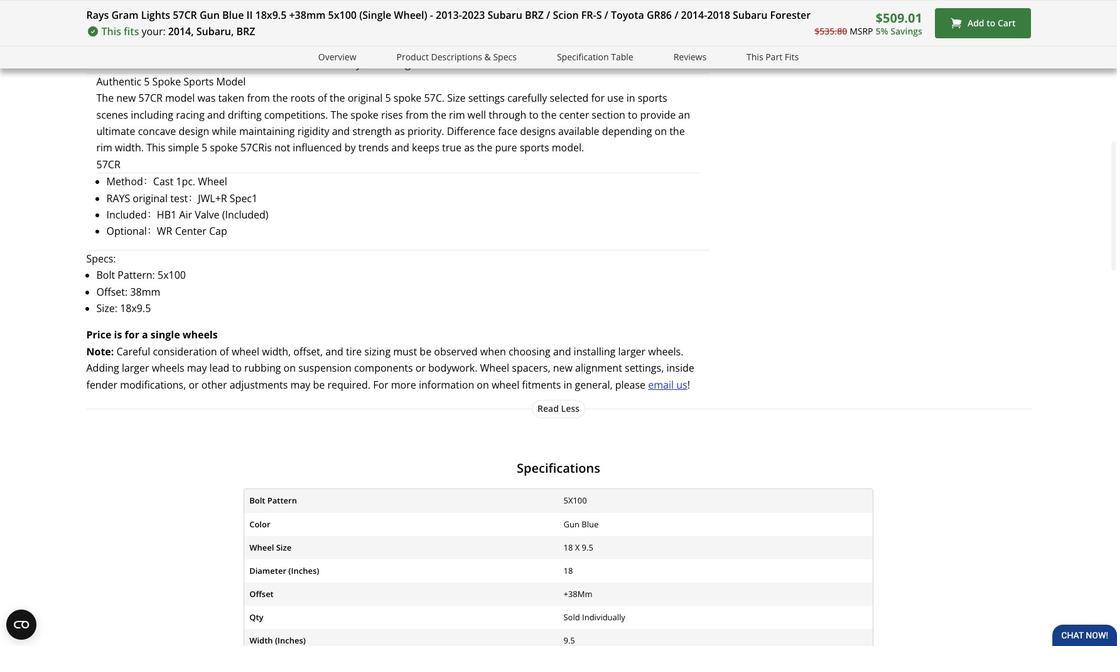 Task type: vqa. For each thing, say whether or not it's contained in the screenshot.


Task type: describe. For each thing, give the bounding box(es) containing it.
on inside 'authentic 5 spoke sports model the new 57cr model was taken from the roots of the original 5 spoke 57c. size settings carefully selected for use in sports scenes including racing and drifting competitions. the spoke rises from the rim well through to the center section to provide an ultimate concave design while maintaining rigidity and strength as priority. difference face designs available depending on the rim width. this simple 5 spoke 57cris not influenced by trends and keeps true as the pure sports model.'
[[655, 124, 667, 138]]

! for email us !
[[688, 378, 690, 392]]

0 horizontal spatial the
[[96, 91, 114, 105]]

1 vertical spatial 5
[[385, 91, 391, 105]]

open widget image
[[6, 610, 36, 640]]

0 vertical spatial components
[[142, 24, 201, 38]]

1 horizontal spatial modifications,
[[519, 24, 585, 38]]

diameter
[[250, 565, 286, 577]]

taken
[[218, 91, 245, 105]]

pattern:
[[118, 268, 155, 282]]

0 horizontal spatial size
[[276, 542, 292, 553]]

1 vertical spatial width,
[[262, 345, 291, 359]]

difference
[[447, 124, 496, 138]]

alignment for email us link to the top
[[363, 24, 410, 38]]

0 horizontal spatial gun
[[200, 8, 220, 22]]

1 vertical spatial sports
[[520, 141, 549, 155]]

+38mm
[[289, 8, 326, 22]]

wheel inside method：cast 1pc. wheel rays original test：jwl+r spec1 included：hb1 air valve (included) optional：wr center cap
[[198, 175, 227, 189]]

specs:
[[86, 252, 116, 266]]

offset, for email us link to the top
[[86, 8, 116, 22]]

2018
[[708, 8, 731, 22]]

method：cast
[[106, 175, 173, 189]]

1 horizontal spatial gun
[[564, 519, 580, 530]]

0 vertical spatial blue
[[222, 8, 244, 22]]

57cr inside 'authentic 5 spoke sports model the new 57cr model was taken from the roots of the original 5 spoke 57c. size settings carefully selected for use in sports scenes including racing and drifting competitions. the spoke rises from the rim well through to the center section to provide an ultimate concave design while maintaining rigidity and strength as priority. difference face designs available depending on the rim width. this simple 5 spoke 57cris not influenced by trends and keeps true as the pure sports model.'
[[139, 91, 163, 105]]

1 horizontal spatial email us link
[[648, 378, 688, 392]]

2014,
[[168, 24, 194, 38]]

fits
[[124, 24, 139, 38]]

1 vertical spatial for
[[125, 328, 139, 342]]

careful consideration of wheel width, offset, and tire sizing must be observed when choosing and installing larger wheels. adding larger wheels may lead to rubbing on suspension components or bodywork. wheel spacers, new alignment settings, inside fender modifications, or other adjustments may be required. for more information on wheel fitments in general, please for email us link to the top
[[86, 0, 710, 55]]

1 vertical spatial when
[[480, 345, 506, 359]]

2 subaru from the left
[[733, 8, 768, 22]]

1 horizontal spatial tire
[[346, 345, 362, 359]]

settings
[[468, 91, 505, 105]]

0 vertical spatial 5x100
[[328, 8, 357, 22]]

while
[[212, 124, 237, 138]]

1 horizontal spatial components
[[354, 361, 413, 375]]

1 vertical spatial suspension
[[298, 361, 352, 375]]

for for email us link to the right
[[373, 378, 389, 392]]

5%
[[876, 25, 889, 37]]

note:
[[86, 345, 114, 359]]

38mm
[[130, 285, 160, 299]]

-
[[430, 8, 433, 22]]

must for email us link to the top
[[186, 8, 210, 22]]

1 horizontal spatial brz
[[525, 8, 544, 22]]

in for email us link to the top
[[337, 41, 346, 55]]

rays inside email us ! rays gram lights 57cr
[[344, 57, 366, 71]]

us for email us ! rays gram lights 57cr
[[450, 41, 461, 55]]

simple
[[168, 141, 199, 155]]

0 horizontal spatial other
[[202, 378, 227, 392]]

size:
[[96, 302, 117, 315]]

wheels for email us link to the top
[[545, 8, 577, 22]]

1 vertical spatial spacers,
[[512, 361, 551, 375]]

5x100 inside specs: bolt pattern: 5x100 offset: 38mm size: 18x9.5
[[158, 268, 186, 282]]

0 vertical spatial choosing
[[302, 8, 344, 22]]

part
[[766, 51, 783, 63]]

0 vertical spatial tire
[[139, 8, 155, 22]]

0 vertical spatial installing
[[367, 8, 409, 22]]

by
[[345, 141, 356, 155]]

0 vertical spatial sports
[[638, 91, 668, 105]]

2023
[[462, 8, 485, 22]]

table
[[611, 51, 634, 63]]

1 vertical spatial modifications,
[[120, 378, 186, 392]]

bolt pattern
[[250, 495, 297, 507]]

pure
[[495, 141, 517, 155]]

(inches)
[[289, 565, 319, 577]]

1 horizontal spatial bolt
[[250, 495, 265, 507]]

concave
[[138, 124, 176, 138]]

2 vertical spatial of
[[220, 345, 229, 359]]

1 horizontal spatial observed
[[434, 345, 478, 359]]

specification table link
[[557, 50, 634, 65]]

1 vertical spatial from
[[406, 108, 429, 122]]

air
[[179, 208, 192, 222]]

1 horizontal spatial 5
[[202, 141, 207, 155]]

1 horizontal spatial general,
[[575, 378, 613, 392]]

specs: bolt pattern: 5x100 offset: 38mm size: 18x9.5
[[86, 252, 186, 315]]

please for email us link to the right
[[615, 378, 646, 392]]

0 horizontal spatial rays
[[86, 8, 109, 22]]

1pc.
[[176, 175, 195, 189]]

specification table
[[557, 51, 634, 63]]

2 / from the left
[[605, 8, 609, 22]]

sold individually
[[564, 612, 626, 623]]

0 vertical spatial email us link
[[422, 41, 461, 55]]

s
[[597, 8, 602, 22]]

ii
[[247, 8, 253, 22]]

57cr down width.
[[96, 158, 120, 171]]

single
[[151, 328, 180, 342]]

(included)
[[222, 208, 269, 222]]

size inside 'authentic 5 spoke sports model the new 57cr model was taken from the roots of the original 5 spoke 57c. size settings carefully selected for use in sports scenes including racing and drifting competitions. the spoke rises from the rim well through to the center section to provide an ultimate concave design while maintaining rigidity and strength as priority. difference face designs available depending on the rim width. this simple 5 spoke 57cris not influenced by trends and keeps true as the pure sports model.'
[[447, 91, 466, 105]]

email us ! rays gram lights 57cr
[[344, 41, 464, 71]]

read
[[538, 403, 559, 415]]

price
[[86, 328, 111, 342]]

is
[[114, 328, 122, 342]]

a
[[142, 328, 148, 342]]

this for this fits your: 2014, subaru, brz
[[101, 24, 121, 38]]

through
[[489, 108, 527, 122]]

gun blue
[[564, 519, 599, 530]]

0 vertical spatial new
[[341, 24, 361, 38]]

model.
[[552, 141, 584, 155]]

descriptions
[[431, 51, 482, 63]]

subaru,
[[196, 24, 234, 38]]

this part fits
[[747, 51, 799, 63]]

1 vertical spatial blue
[[582, 519, 599, 530]]

0 vertical spatial spoke
[[394, 91, 422, 105]]

1 vertical spatial rim
[[96, 141, 112, 155]]

for inside 'authentic 5 spoke sports model the new 57cr model was taken from the roots of the original 5 spoke 57c. size settings carefully selected for use in sports scenes including racing and drifting competitions. the spoke rises from the rim well through to the center section to provide an ultimate concave design while maintaining rigidity and strength as priority. difference face designs available depending on the rim width. this simple 5 spoke 57cris not influenced by trends and keeps true as the pure sports model.'
[[591, 91, 605, 105]]

0 horizontal spatial consideration
[[153, 345, 217, 359]]

pattern
[[267, 495, 297, 507]]

0 vertical spatial lights
[[141, 8, 170, 22]]

forester
[[770, 8, 811, 22]]

the right 'roots'
[[330, 91, 345, 105]]

1 horizontal spatial inside
[[667, 361, 695, 375]]

rises
[[381, 108, 403, 122]]

0 horizontal spatial fender
[[86, 378, 117, 392]]

original inside method：cast 1pc. wheel rays original test：jwl+r spec1 included：hb1 air valve (included) optional：wr center cap
[[133, 191, 168, 205]]

1 vertical spatial wheels.
[[648, 345, 684, 359]]

1 horizontal spatial fender
[[485, 24, 516, 38]]

the left pure
[[477, 141, 493, 155]]

email for email us !
[[648, 378, 674, 392]]

method：cast 1pc. wheel rays original test：jwl+r spec1 included：hb1 air valve (included) optional：wr center cap
[[106, 175, 269, 238]]

designs
[[520, 124, 556, 138]]

0 horizontal spatial fitments
[[295, 41, 334, 55]]

true
[[442, 141, 462, 155]]

0 vertical spatial rim
[[449, 108, 465, 122]]

strength
[[353, 124, 392, 138]]

1 horizontal spatial the
[[331, 108, 348, 122]]

maintaining
[[239, 124, 295, 138]]

1 vertical spatial settings,
[[625, 361, 664, 375]]

product
[[397, 51, 429, 63]]

1 horizontal spatial bodywork.
[[428, 361, 478, 375]]

product descriptions & specs link
[[397, 50, 517, 65]]

racing
[[176, 108, 205, 122]]

0 vertical spatial of
[[639, 0, 648, 5]]

new inside 'authentic 5 spoke sports model the new 57cr model was taken from the roots of the original 5 spoke 57c. size settings carefully selected for use in sports scenes including racing and drifting competitions. the spoke rises from the rim well through to the center section to provide an ultimate concave design while maintaining rigidity and strength as priority. difference face designs available depending on the rim width. this simple 5 spoke 57cris not influenced by trends and keeps true as the pure sports model.'
[[116, 91, 136, 105]]

lights inside email us ! rays gram lights 57cr
[[398, 57, 425, 71]]

2014-
[[681, 8, 708, 22]]

0 vertical spatial observed
[[227, 8, 271, 22]]

0 horizontal spatial adding
[[86, 361, 119, 375]]

1 vertical spatial wheels
[[183, 328, 218, 342]]

0 horizontal spatial 5
[[144, 75, 150, 88]]

gr86
[[647, 8, 672, 22]]

careful consideration of wheel width, offset, and tire sizing must be observed when choosing and installing larger wheels. adding larger wheels may lead to rubbing on suspension components or bodywork. wheel spacers, new alignment settings, inside fender modifications, or other adjustments may be required. for more information on wheel fitments in general, please for email us link to the right
[[86, 345, 695, 392]]

0 vertical spatial when
[[273, 8, 299, 22]]

face
[[498, 124, 518, 138]]

57cr up 2014,
[[173, 8, 197, 22]]

diameter (inches)
[[250, 565, 319, 577]]

rigidity
[[298, 124, 329, 138]]

center
[[175, 225, 207, 238]]

spec1
[[230, 191, 258, 205]]

18 for 18 x 9.5
[[564, 542, 573, 553]]

including
[[131, 108, 173, 122]]

offset
[[250, 589, 274, 600]]

0 vertical spatial spacers,
[[300, 24, 339, 38]]

sports
[[184, 75, 214, 88]]

0 horizontal spatial from
[[247, 91, 270, 105]]

add to cart button
[[935, 8, 1031, 38]]

0 vertical spatial careful
[[535, 0, 569, 5]]

2 vertical spatial new
[[553, 361, 573, 375]]

email us !
[[648, 378, 690, 392]]

18 x 9.5
[[564, 542, 594, 553]]

0 horizontal spatial settings,
[[413, 24, 452, 38]]

0 vertical spatial bodywork.
[[216, 24, 266, 38]]

of inside 'authentic 5 spoke sports model the new 57cr model was taken from the roots of the original 5 spoke 57c. size settings carefully selected for use in sports scenes including racing and drifting competitions. the spoke rises from the rim well through to the center section to provide an ultimate concave design while maintaining rigidity and strength as priority. difference face designs available depending on the rim width. this simple 5 spoke 57cris not influenced by trends and keeps true as the pure sports model.'
[[318, 91, 327, 105]]

1 vertical spatial fitments
[[522, 378, 561, 392]]

well
[[468, 108, 486, 122]]

0 vertical spatial wheels.
[[441, 8, 477, 22]]

carefully
[[508, 91, 547, 105]]

not
[[275, 141, 290, 155]]

1 horizontal spatial consideration
[[572, 0, 636, 5]]

0 vertical spatial other
[[600, 24, 626, 38]]

sizing for email us link to the top
[[157, 8, 184, 22]]

cart
[[998, 17, 1016, 29]]

1 horizontal spatial as
[[464, 141, 475, 155]]

optional：wr
[[106, 225, 172, 238]]

0 vertical spatial general,
[[348, 41, 386, 55]]

0 vertical spatial as
[[395, 124, 405, 138]]

0 horizontal spatial careful
[[117, 345, 150, 359]]

included：hb1
[[106, 208, 177, 222]]

0 vertical spatial suspension
[[86, 24, 140, 38]]

! for email us ! rays gram lights 57cr
[[461, 41, 464, 55]]

toyota
[[611, 8, 644, 22]]



Task type: locate. For each thing, give the bounding box(es) containing it.
fender down the note:
[[86, 378, 117, 392]]

0 vertical spatial information
[[192, 41, 248, 55]]

keeps
[[412, 141, 440, 155]]

1 vertical spatial installing
[[574, 345, 616, 359]]

$509.01 $535.80 msrp 5% savings
[[815, 9, 923, 37]]

0 horizontal spatial must
[[186, 8, 210, 22]]

/
[[547, 8, 551, 22], [605, 8, 609, 22], [675, 8, 679, 22]]

to inside button
[[987, 17, 996, 29]]

more for email us link to the right
[[391, 378, 416, 392]]

scenes
[[96, 108, 128, 122]]

blue
[[222, 8, 244, 22], [582, 519, 599, 530]]

this left fits
[[101, 24, 121, 38]]

0 horizontal spatial modifications,
[[120, 378, 186, 392]]

18 for 18
[[564, 565, 573, 577]]

0 horizontal spatial brz
[[237, 24, 255, 38]]

must for email us link to the right
[[393, 345, 417, 359]]

+38mm
[[564, 589, 593, 600]]

alignment for email us link to the right
[[575, 361, 622, 375]]

subaru right 2023
[[488, 8, 523, 22]]

overview link
[[318, 50, 357, 65]]

! inside email us ! rays gram lights 57cr
[[461, 41, 464, 55]]

(single
[[359, 8, 391, 22]]

consideration down single on the left of page
[[153, 345, 217, 359]]

email
[[422, 41, 447, 55], [648, 378, 674, 392]]

1 horizontal spatial please
[[615, 378, 646, 392]]

0 horizontal spatial rim
[[96, 141, 112, 155]]

components
[[142, 24, 201, 38], [354, 361, 413, 375]]

rubbing for email us link to the top
[[637, 8, 674, 22]]

0 vertical spatial this
[[101, 24, 121, 38]]

trends
[[359, 141, 389, 155]]

gram up fits
[[112, 8, 139, 22]]

lead for email us link to the top
[[602, 8, 622, 22]]

57cris
[[241, 141, 272, 155]]

1 / from the left
[[547, 8, 551, 22]]

information for email us link to the right
[[419, 378, 474, 392]]

original up rises
[[348, 91, 383, 105]]

0 vertical spatial in
[[337, 41, 346, 55]]

57cr inside email us ! rays gram lights 57cr
[[428, 57, 452, 71]]

spacers, down +38mm at the left top
[[300, 24, 339, 38]]

fitments up read on the bottom
[[522, 378, 561, 392]]

for for email us link to the top
[[147, 41, 162, 55]]

bolt up color
[[250, 495, 265, 507]]

an
[[679, 108, 690, 122]]

wheels right single on the left of page
[[183, 328, 218, 342]]

the down an
[[670, 124, 685, 138]]

specifications
[[517, 460, 601, 477]]

0 vertical spatial 18x9.5
[[255, 8, 287, 22]]

alignment down the (single
[[363, 24, 410, 38]]

inside up email us !
[[667, 361, 695, 375]]

other
[[600, 24, 626, 38], [202, 378, 227, 392]]

required. for email us link to the right
[[328, 378, 371, 392]]

1 horizontal spatial spacers,
[[512, 361, 551, 375]]

installing
[[367, 8, 409, 22], [574, 345, 616, 359]]

rim down ultimate
[[96, 141, 112, 155]]

modifications, down scion
[[519, 24, 585, 38]]

2013-
[[436, 8, 462, 22]]

lights up your:
[[141, 8, 170, 22]]

18x9.5
[[255, 8, 287, 22], [120, 302, 151, 315]]

inside down 2023
[[455, 24, 483, 38]]

settings, down - at top
[[413, 24, 452, 38]]

wheel
[[651, 0, 678, 5], [265, 41, 293, 55], [232, 345, 260, 359], [492, 378, 520, 392]]

spoke down while
[[210, 141, 238, 155]]

1 horizontal spatial this
[[146, 141, 165, 155]]

1 vertical spatial required.
[[328, 378, 371, 392]]

be
[[213, 8, 224, 22], [86, 41, 98, 55], [420, 345, 432, 359], [313, 378, 325, 392]]

&
[[485, 51, 491, 63]]

this fits your: 2014, subaru, brz
[[101, 24, 255, 38]]

was
[[198, 91, 216, 105]]

/ right s
[[605, 8, 609, 22]]

or
[[204, 24, 214, 38], [588, 24, 598, 38], [416, 361, 426, 375], [189, 378, 199, 392]]

gun down 5x100
[[564, 519, 580, 530]]

1 vertical spatial original
[[133, 191, 168, 205]]

sports up provide
[[638, 91, 668, 105]]

spoke up strength
[[351, 108, 379, 122]]

test：jwl+r
[[170, 191, 227, 205]]

lead
[[602, 8, 622, 22], [210, 361, 229, 375]]

1 horizontal spatial installing
[[574, 345, 616, 359]]

1 vertical spatial alignment
[[575, 361, 622, 375]]

this for this part fits
[[747, 51, 764, 63]]

your:
[[142, 24, 166, 38]]

gram inside email us ! rays gram lights 57cr
[[369, 57, 395, 71]]

the up by
[[331, 108, 348, 122]]

please down wheel)
[[389, 41, 419, 55]]

1 horizontal spatial more
[[391, 378, 416, 392]]

18x9.5 for ii
[[255, 8, 287, 22]]

$509.01
[[876, 9, 923, 26]]

brz down ii
[[237, 24, 255, 38]]

settings, up email us !
[[625, 361, 664, 375]]

1 vertical spatial rubbing
[[244, 361, 281, 375]]

0 vertical spatial fitments
[[295, 41, 334, 55]]

3 / from the left
[[675, 8, 679, 22]]

1 vertical spatial !
[[688, 378, 690, 392]]

as
[[395, 124, 405, 138], [464, 141, 475, 155]]

1 18 from the top
[[564, 542, 573, 553]]

0 horizontal spatial us
[[450, 41, 461, 55]]

in inside 'authentic 5 spoke sports model the new 57cr model was taken from the roots of the original 5 spoke 57c. size settings carefully selected for use in sports scenes including racing and drifting competitions. the spoke rises from the rim well through to the center section to provide an ultimate concave design while maintaining rigidity and strength as priority. difference face designs available depending on the rim width. this simple 5 spoke 57cris not influenced by trends and keeps true as the pure sports model.'
[[627, 91, 635, 105]]

wheels left fr-
[[545, 8, 577, 22]]

cap
[[209, 225, 227, 238]]

0 horizontal spatial spacers,
[[300, 24, 339, 38]]

1 vertical spatial 5x100
[[158, 268, 186, 282]]

this left part
[[747, 51, 764, 63]]

offset,
[[86, 8, 116, 22], [294, 345, 323, 359]]

1 vertical spatial spoke
[[351, 108, 379, 122]]

to
[[625, 8, 634, 22], [987, 17, 996, 29], [529, 108, 539, 122], [628, 108, 638, 122], [232, 361, 242, 375]]

0 vertical spatial please
[[389, 41, 419, 55]]

for left use
[[591, 91, 605, 105]]

us for email us !
[[677, 378, 688, 392]]

0 horizontal spatial spoke
[[210, 141, 238, 155]]

1 horizontal spatial width,
[[681, 0, 710, 5]]

1 horizontal spatial gram
[[369, 57, 395, 71]]

rubbing for email us link to the right
[[244, 361, 281, 375]]

5x100 left the (single
[[328, 8, 357, 22]]

overview
[[318, 51, 357, 63]]

add to cart
[[968, 17, 1016, 29]]

please
[[389, 41, 419, 55], [615, 378, 646, 392]]

1 vertical spatial careful
[[117, 345, 150, 359]]

1 horizontal spatial spoke
[[351, 108, 379, 122]]

spacers, up read on the bottom
[[512, 361, 551, 375]]

1 horizontal spatial suspension
[[298, 361, 352, 375]]

size right 57c.
[[447, 91, 466, 105]]

1 vertical spatial fender
[[86, 378, 117, 392]]

for left a
[[125, 328, 139, 342]]

0 vertical spatial the
[[96, 91, 114, 105]]

must
[[186, 8, 210, 22], [393, 345, 417, 359]]

wheels for email us link to the right
[[152, 361, 184, 375]]

1 horizontal spatial adding
[[479, 8, 512, 22]]

offset:
[[96, 285, 128, 299]]

1 horizontal spatial rim
[[449, 108, 465, 122]]

0 vertical spatial adjustments
[[628, 24, 687, 38]]

0 horizontal spatial inside
[[455, 24, 483, 38]]

wheels. right - at top
[[441, 8, 477, 22]]

more for email us link to the top
[[164, 41, 190, 55]]

0 vertical spatial inside
[[455, 24, 483, 38]]

wheel size
[[250, 542, 292, 553]]

for
[[147, 41, 162, 55], [373, 378, 389, 392]]

careful up scion
[[535, 0, 569, 5]]

sports down designs
[[520, 141, 549, 155]]

18 left x
[[564, 542, 573, 553]]

spoke
[[152, 75, 181, 88]]

1 vertical spatial this
[[747, 51, 764, 63]]

this down concave
[[146, 141, 165, 155]]

$535.80
[[815, 25, 848, 37]]

1 vertical spatial bodywork.
[[428, 361, 478, 375]]

/ right gr86
[[675, 8, 679, 22]]

original
[[348, 91, 383, 105], [133, 191, 168, 205]]

modifications, down price is for a single wheels
[[120, 378, 186, 392]]

fender up specs
[[485, 24, 516, 38]]

this part fits link
[[747, 50, 799, 65]]

from up priority. at top left
[[406, 108, 429, 122]]

offset, for email us link to the right
[[294, 345, 323, 359]]

careful down a
[[117, 345, 150, 359]]

this inside 'authentic 5 spoke sports model the new 57cr model was taken from the roots of the original 5 spoke 57c. size settings carefully selected for use in sports scenes including racing and drifting competitions. the spoke rises from the rim well through to the center section to provide an ultimate concave design while maintaining rigidity and strength as priority. difference face designs available depending on the rim width. this simple 5 spoke 57cris not influenced by trends and keeps true as the pure sports model.'
[[146, 141, 165, 155]]

read less
[[538, 403, 580, 415]]

specs
[[493, 51, 517, 63]]

x
[[575, 542, 580, 553]]

1 horizontal spatial for
[[591, 91, 605, 105]]

0 vertical spatial consideration
[[572, 0, 636, 5]]

0 horizontal spatial sizing
[[157, 8, 184, 22]]

1 vertical spatial gun
[[564, 519, 580, 530]]

0 horizontal spatial when
[[273, 8, 299, 22]]

add
[[968, 17, 985, 29]]

bolt inside specs: bolt pattern: 5x100 offset: 38mm size: 18x9.5
[[96, 268, 115, 282]]

original inside 'authentic 5 spoke sports model the new 57cr model was taken from the roots of the original 5 spoke 57c. size settings carefully selected for use in sports scenes including racing and drifting competitions. the spoke rises from the rim well through to the center section to provide an ultimate concave design while maintaining rigidity and strength as priority. difference face designs available depending on the rim width. this simple 5 spoke 57cris not influenced by trends and keeps true as the pure sports model.'
[[348, 91, 383, 105]]

wheels. up email us !
[[648, 345, 684, 359]]

blue left ii
[[222, 8, 244, 22]]

5 up rises
[[385, 91, 391, 105]]

the up designs
[[541, 108, 557, 122]]

drifting
[[228, 108, 262, 122]]

18 up +38mm on the right of the page
[[564, 565, 573, 577]]

fitments down +38mm at the left top
[[295, 41, 334, 55]]

subaru right 2018
[[733, 8, 768, 22]]

alignment up the less
[[575, 361, 622, 375]]

as down rises
[[395, 124, 405, 138]]

lights up 57c.
[[398, 57, 425, 71]]

bolt down specs:
[[96, 268, 115, 282]]

1 horizontal spatial lights
[[398, 57, 425, 71]]

1 vertical spatial as
[[464, 141, 475, 155]]

from
[[247, 91, 270, 105], [406, 108, 429, 122]]

0 horizontal spatial lights
[[141, 8, 170, 22]]

rim left well
[[449, 108, 465, 122]]

adding down the note:
[[86, 361, 119, 375]]

1 horizontal spatial choosing
[[509, 345, 551, 359]]

information
[[192, 41, 248, 55], [419, 378, 474, 392]]

1 horizontal spatial offset,
[[294, 345, 323, 359]]

installing left - at top
[[367, 8, 409, 22]]

0 horizontal spatial lead
[[210, 361, 229, 375]]

information for email us link to the top
[[192, 41, 248, 55]]

1 horizontal spatial fitments
[[522, 378, 561, 392]]

5
[[144, 75, 150, 88], [385, 91, 391, 105], [202, 141, 207, 155]]

the left 'roots'
[[273, 91, 288, 105]]

new up read less at the bottom
[[553, 361, 573, 375]]

size up diameter (inches)
[[276, 542, 292, 553]]

0 horizontal spatial gram
[[112, 8, 139, 22]]

when
[[273, 8, 299, 22], [480, 345, 506, 359]]

in for email us link to the right
[[564, 378, 573, 392]]

0 horizontal spatial sports
[[520, 141, 549, 155]]

the up scenes
[[96, 91, 114, 105]]

wheels down single on the left of page
[[152, 361, 184, 375]]

new up 'overview'
[[341, 24, 361, 38]]

this
[[101, 24, 121, 38], [747, 51, 764, 63], [146, 141, 165, 155]]

email inside email us ! rays gram lights 57cr
[[422, 41, 447, 55]]

0 horizontal spatial please
[[389, 41, 419, 55]]

57c.
[[424, 91, 445, 105]]

sizing for email us link to the right
[[365, 345, 391, 359]]

please left email us !
[[615, 378, 646, 392]]

1 vertical spatial of
[[318, 91, 327, 105]]

5 left spoke
[[144, 75, 150, 88]]

brz left scion
[[525, 8, 544, 22]]

1 vertical spatial gram
[[369, 57, 395, 71]]

larger
[[411, 8, 439, 22], [515, 8, 542, 22], [618, 345, 646, 359], [122, 361, 149, 375]]

general, down the (single
[[348, 41, 386, 55]]

width.
[[115, 141, 144, 155]]

blue up 9.5
[[582, 519, 599, 530]]

adding
[[479, 8, 512, 22], [86, 361, 119, 375]]

us inside email us ! rays gram lights 57cr
[[450, 41, 461, 55]]

original up included：hb1
[[133, 191, 168, 205]]

msrp
[[850, 25, 874, 37]]

18x9.5 for size:
[[120, 302, 151, 315]]

less
[[561, 403, 580, 415]]

model
[[165, 91, 195, 105]]

selected
[[550, 91, 589, 105]]

gram left product
[[369, 57, 395, 71]]

the down 57c.
[[431, 108, 447, 122]]

1 horizontal spatial blue
[[582, 519, 599, 530]]

5 down design
[[202, 141, 207, 155]]

adding up &
[[479, 8, 512, 22]]

1 vertical spatial us
[[677, 378, 688, 392]]

gun up "subaru,"
[[200, 8, 220, 22]]

2 18 from the top
[[564, 565, 573, 577]]

consideration up s
[[572, 0, 636, 5]]

0 horizontal spatial 18x9.5
[[120, 302, 151, 315]]

0 vertical spatial wheels
[[545, 8, 577, 22]]

1 vertical spatial adjustments
[[230, 378, 288, 392]]

2 careful consideration of wheel width, offset, and tire sizing must be observed when choosing and installing larger wheels. adding larger wheels may lead to rubbing on suspension components or bodywork. wheel spacers, new alignment settings, inside fender modifications, or other adjustments may be required. for more information on wheel fitments in general, please from the top
[[86, 345, 695, 392]]

57cr
[[173, 8, 197, 22], [428, 57, 452, 71], [139, 91, 163, 105], [96, 158, 120, 171]]

1 vertical spatial consideration
[[153, 345, 217, 359]]

1 horizontal spatial sports
[[638, 91, 668, 105]]

0 vertical spatial bolt
[[96, 268, 115, 282]]

0 horizontal spatial !
[[461, 41, 464, 55]]

1 vertical spatial careful consideration of wheel width, offset, and tire sizing must be observed when choosing and installing larger wheels. adding larger wheels may lead to rubbing on suspension components or bodywork. wheel spacers, new alignment settings, inside fender modifications, or other adjustments may be required. for more information on wheel fitments in general, please
[[86, 345, 695, 392]]

installing up the less
[[574, 345, 616, 359]]

1 vertical spatial other
[[202, 378, 227, 392]]

1 horizontal spatial information
[[419, 378, 474, 392]]

0 horizontal spatial original
[[133, 191, 168, 205]]

1 vertical spatial tire
[[346, 345, 362, 359]]

18x9.5 right ii
[[255, 8, 287, 22]]

spoke up rises
[[394, 91, 422, 105]]

rays gram lights 57cr gun blue ii 18x9.5 +38mm 5x100 (single wheel) - 2013-2023 subaru brz / scion fr-s / toyota gr86 / 2014-2018 subaru forester
[[86, 8, 811, 22]]

rays
[[106, 191, 130, 205]]

required. for email us link to the top
[[101, 41, 144, 55]]

0 horizontal spatial wheels.
[[441, 8, 477, 22]]

email for email us ! rays gram lights 57cr
[[422, 41, 447, 55]]

choosing up 'overview'
[[302, 8, 344, 22]]

please for email us link to the top
[[389, 41, 419, 55]]

brz
[[525, 8, 544, 22], [237, 24, 255, 38]]

1 subaru from the left
[[488, 8, 523, 22]]

choosing up read on the bottom
[[509, 345, 551, 359]]

1 vertical spatial brz
[[237, 24, 255, 38]]

as down difference
[[464, 141, 475, 155]]

price is for a single wheels
[[86, 328, 218, 342]]

provide
[[640, 108, 676, 122]]

tire
[[139, 8, 155, 22], [346, 345, 362, 359]]

1 horizontal spatial when
[[480, 345, 506, 359]]

scion
[[553, 8, 579, 22]]

width,
[[681, 0, 710, 5], [262, 345, 291, 359]]

new down the authentic
[[116, 91, 136, 105]]

0 horizontal spatial adjustments
[[230, 378, 288, 392]]

2 horizontal spatial new
[[553, 361, 573, 375]]

consideration
[[572, 0, 636, 5], [153, 345, 217, 359]]

1 careful consideration of wheel width, offset, and tire sizing must be observed when choosing and installing larger wheels. adding larger wheels may lead to rubbing on suspension components or bodywork. wheel spacers, new alignment settings, inside fender modifications, or other adjustments may be required. for more information on wheel fitments in general, please from the top
[[86, 0, 710, 55]]

lead for email us link to the right
[[210, 361, 229, 375]]

qty
[[250, 612, 264, 623]]

reviews link
[[674, 50, 707, 65]]

product descriptions & specs
[[397, 51, 517, 63]]

1 horizontal spatial 18x9.5
[[255, 8, 287, 22]]

57cr up 57c.
[[428, 57, 452, 71]]

1 horizontal spatial new
[[341, 24, 361, 38]]

the
[[273, 91, 288, 105], [330, 91, 345, 105], [431, 108, 447, 122], [541, 108, 557, 122], [670, 124, 685, 138], [477, 141, 493, 155]]

18x9.5 inside specs: bolt pattern: 5x100 offset: 38mm size: 18x9.5
[[120, 302, 151, 315]]

valve
[[195, 208, 220, 222]]

0 horizontal spatial blue
[[222, 8, 244, 22]]

may
[[580, 8, 600, 22], [689, 24, 709, 38], [187, 361, 207, 375], [291, 378, 311, 392]]

5x100 up 38mm
[[158, 268, 186, 282]]

from up drifting
[[247, 91, 270, 105]]

57cr up including
[[139, 91, 163, 105]]

depending
[[602, 124, 652, 138]]

competitions.
[[264, 108, 328, 122]]

18x9.5 down 38mm
[[120, 302, 151, 315]]

general, up the less
[[575, 378, 613, 392]]

/ left scion
[[547, 8, 551, 22]]



